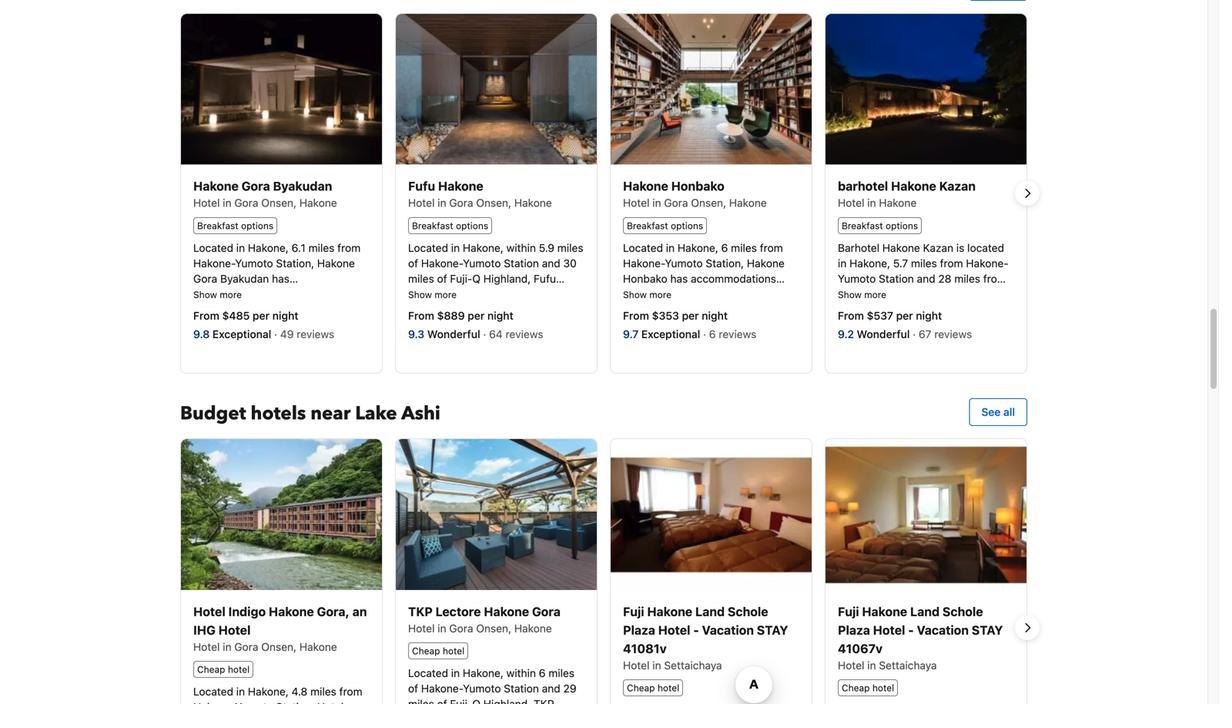 Task type: locate. For each thing, give the bounding box(es) containing it.
hakone inside fuji hakone land schole plaza hotel - vacation stay 41081v hotel in settaichaya
[[647, 604, 693, 619]]

from up the scored 9.2 element
[[838, 309, 864, 322]]

cheap for fuji hakone land schole plaza hotel - vacation stay 41067v
[[842, 683, 870, 693]]

9.8
[[193, 328, 210, 340]]

4 more from the left
[[864, 289, 887, 300]]

settaichaya inside fuji hakone land schole plaza hotel - vacation stay 41081v hotel in settaichaya
[[664, 659, 722, 672]]

0 horizontal spatial with
[[282, 288, 302, 300]]

plaza for 41081v
[[623, 623, 655, 637]]

per down temple.
[[896, 309, 913, 322]]

miles down the hakone honbako hotel in gora onsen, hakone
[[731, 242, 757, 254]]

0 horizontal spatial rated wonderful element
[[427, 328, 483, 340]]

hakone- inside the located in hakone, 6 miles from hakone-yumoto station, hakone honbako has accommodations with a terrace, free private parking and a restaurant.
[[623, 257, 665, 270]]

5.9
[[539, 242, 555, 254]]

located
[[193, 242, 233, 254], [408, 242, 448, 254], [623, 242, 663, 254], [193, 685, 233, 698]]

1 vertical spatial restaurant.
[[193, 319, 247, 331]]

show more up the $353
[[623, 289, 672, 300]]

0 horizontal spatial parking
[[253, 303, 290, 316]]

fufu
[[408, 179, 435, 194], [534, 272, 556, 285]]

1 horizontal spatial restaurant.
[[653, 303, 707, 316]]

2 - from the left
[[908, 623, 914, 637]]

1 horizontal spatial byakudan
[[273, 179, 332, 194]]

hakone inside the located in hakone, 6 miles from hakone-yumoto station, hakone honbako has accommodations with a terrace, free private parking and a restaurant.
[[747, 257, 785, 270]]

3 per from the left
[[682, 309, 699, 322]]

2 vertical spatial private
[[445, 319, 479, 331]]

show more button up the $353
[[623, 288, 672, 300]]

onsen,
[[261, 197, 297, 209], [476, 197, 512, 209], [691, 197, 726, 209], [476, 622, 512, 635], [261, 640, 297, 653]]

3 from from the left
[[623, 309, 649, 322]]

0 horizontal spatial plaza
[[623, 623, 655, 637]]

accommodations up "from 6 reviews" element
[[691, 272, 776, 285]]

reviews inside from $889 per night 9.3 wonderful 64 reviews
[[506, 328, 543, 340]]

9.7
[[623, 328, 639, 340]]

plaza up 41081v
[[623, 623, 655, 637]]

hakone, for hakone
[[463, 242, 504, 254]]

per inside from $889 per night 9.3 wonderful 64 reviews
[[468, 309, 485, 322]]

with up the 49
[[282, 288, 302, 300]]

1 horizontal spatial fuji
[[838, 604, 859, 619]]

byakudan up $485
[[220, 272, 269, 285]]

6 down the hakone honbako hotel in gora onsen, hakone
[[721, 242, 728, 254]]

3 show more button from the left
[[623, 288, 672, 300]]

0 horizontal spatial fufu
[[408, 179, 435, 194]]

2 per from the left
[[468, 309, 485, 322]]

hakone,
[[248, 242, 289, 254], [463, 242, 504, 254], [678, 242, 719, 254], [850, 257, 891, 270], [248, 685, 289, 698]]

2 more from the left
[[435, 289, 457, 300]]

cheap hotel down 41067v
[[842, 683, 894, 693]]

from inside the located in hakone, 6 miles from hakone-yumoto station, hakone honbako has accommodations with a terrace, free private parking and a restaurant.
[[760, 242, 783, 254]]

vacation for 41081v
[[702, 623, 754, 637]]

1 horizontal spatial -
[[908, 623, 914, 637]]

miles up 30
[[558, 242, 584, 254]]

cheap hotel for fuji hakone land schole plaza hotel - vacation stay 41081v
[[627, 683, 680, 693]]

2 stay from the left
[[972, 623, 1003, 637]]

gora,
[[317, 604, 350, 619]]

rated exceptional element down $485
[[213, 328, 274, 340]]

hotel up located in hakone, 4.8 miles from hakone-yumoto station, hote
[[228, 664, 250, 675]]

rated wonderful element down $537
[[857, 328, 913, 340]]

located in hakone, 4.8 miles from hakone-yumoto station, hote
[[193, 685, 367, 704]]

private inside the located in hakone, 6 miles from hakone-yumoto station, hakone honbako has accommodations with a terrace, free private parking and a restaurant.
[[720, 288, 754, 300]]

free down restaurant
[[423, 319, 442, 331]]

from 6 reviews element
[[703, 328, 760, 340]]

from inside from $889 per night 9.3 wonderful 64 reviews
[[408, 309, 434, 322]]

exceptional
[[213, 328, 271, 340], [642, 328, 700, 340]]

0 horizontal spatial has
[[272, 272, 290, 285]]

from for hakone gora byakudan
[[193, 309, 219, 322]]

- for 41067v
[[908, 623, 914, 637]]

show for hakone honbako
[[623, 289, 647, 300]]

hotel indigo hakone gora, an ihg hotel, hotel near lake ashi, hakone image
[[181, 439, 382, 590]]

with up scored 9.7 element
[[623, 288, 644, 300]]

1 horizontal spatial land
[[910, 604, 940, 619]]

in inside hotel indigo hakone gora, an ihg hotel hotel in gora onsen, hakone
[[223, 640, 232, 653]]

1 horizontal spatial accommodations
[[469, 288, 555, 300]]

breakfast options down the fufu hakone hotel in gora onsen, hakone
[[412, 220, 488, 231]]

kazan for barhotel
[[923, 242, 954, 254]]

more up restaurant
[[435, 289, 457, 300]]

1 horizontal spatial exceptional
[[642, 328, 700, 340]]

with inside the located in hakone, 6 miles from hakone-yumoto station, hakone honbako has accommodations with a terrace, free private parking and a restaurant.
[[623, 288, 644, 300]]

station down "within"
[[504, 257, 539, 270]]

4 show more button from the left
[[838, 288, 887, 300]]

has
[[272, 272, 290, 285], [670, 272, 688, 285], [449, 288, 466, 300]]

reviews for fufu hakone
[[506, 328, 543, 340]]

more up $537
[[864, 289, 887, 300]]

reviews for barhotel hakone kazan
[[935, 328, 972, 340]]

1 horizontal spatial stay
[[972, 623, 1003, 637]]

rated wonderful element for hotel
[[427, 328, 483, 340]]

reviews right the 49
[[297, 328, 334, 340]]

2 rated wonderful element from the left
[[857, 328, 913, 340]]

of up restaurant
[[408, 257, 418, 270]]

0 horizontal spatial 6
[[709, 328, 716, 340]]

kazan left is at the top of page
[[923, 242, 954, 254]]

- inside fuji hakone land schole plaza hotel - vacation stay 41081v hotel in settaichaya
[[693, 623, 699, 637]]

fuji inside fuji hakone land schole plaza hotel - vacation stay 41067v hotel in settaichaya
[[838, 604, 859, 619]]

fuji hakone land schole plaza hotel - vacation stay 41081v hotel in settaichaya
[[623, 604, 788, 672]]

4 breakfast from the left
[[842, 220, 883, 231]]

schole inside fuji hakone land schole plaza hotel - vacation stay 41067v hotel in settaichaya
[[943, 604, 983, 619]]

station
[[504, 257, 539, 270], [879, 272, 914, 285]]

private inside located in hakone, 6.1 miles from hakone-yumoto station, hakone gora byakudan has accommodations with a garden, free private parking and a restaurant.
[[216, 303, 250, 316]]

scored 9.8 element
[[193, 328, 213, 340]]

breakfast options down the hakone gora byakudan hotel in gora onsen, hakone
[[197, 220, 274, 231]]

plaza
[[623, 623, 655, 637], [838, 623, 870, 637]]

per for barhotel hakone kazan
[[896, 309, 913, 322]]

exceptional down $485
[[213, 328, 271, 340]]

3 breakfast from the left
[[627, 220, 668, 231]]

has up terrace,
[[670, 272, 688, 285]]

- inside fuji hakone land schole plaza hotel - vacation stay 41067v hotel in settaichaya
[[908, 623, 914, 637]]

shuzen-
[[838, 288, 880, 300]]

hakone, inside the barhotel hakone kazan is located in hakone, 5.7 miles from hakone- yumoto station and 28 miles from shuzen-ji temple.
[[850, 257, 891, 270]]

breakfast for barhotel hakone kazan
[[842, 220, 883, 231]]

hotel inside the hakone honbako hotel in gora onsen, hakone
[[623, 197, 650, 209]]

0 horizontal spatial of
[[408, 257, 418, 270]]

breakfast up barhotel at the right top of the page
[[842, 220, 883, 231]]

show left ji
[[838, 289, 862, 300]]

stay inside fuji hakone land schole plaza hotel - vacation stay 41081v hotel in settaichaya
[[757, 623, 788, 637]]

more for hakone honbako
[[650, 289, 672, 300]]

hakone inside located in hakone, within 5.9 miles of hakone-yumoto station and 30 miles of fuji-q highland, fufu hakone has accommodations with a restaurant and free wifi as well as free private parking for guests...
[[408, 288, 446, 300]]

near
[[311, 401, 351, 426]]

3 night from the left
[[702, 309, 728, 322]]

1 breakfast from the left
[[197, 220, 239, 231]]

night inside from $537 per night 9.2 wonderful 67 reviews
[[916, 309, 942, 322]]

0 horizontal spatial rated exceptional element
[[213, 328, 274, 340]]

1 more from the left
[[220, 289, 242, 300]]

0 vertical spatial byakudan
[[273, 179, 332, 194]]

0 vertical spatial honbako
[[671, 179, 725, 194]]

located
[[968, 242, 1005, 254]]

exceptional for byakudan
[[213, 328, 271, 340]]

hotel inside the hakone gora byakudan hotel in gora onsen, hakone
[[193, 197, 220, 209]]

cheap for hotel indigo hakone gora, an ihg hotel
[[197, 664, 225, 675]]

budget hotels near lake ashi region
[[168, 438, 1040, 704]]

1 horizontal spatial private
[[445, 319, 479, 331]]

0 horizontal spatial wonderful
[[427, 328, 480, 340]]

2 horizontal spatial with
[[623, 288, 644, 300]]

free up scored 9.8 element
[[193, 303, 213, 316]]

hakone, down barhotel at the right top of the page
[[850, 257, 891, 270]]

station, inside located in hakone, 4.8 miles from hakone-yumoto station, hote
[[276, 701, 314, 704]]

2 horizontal spatial parking
[[757, 288, 794, 300]]

1 horizontal spatial vacation
[[917, 623, 969, 637]]

private
[[720, 288, 754, 300], [216, 303, 250, 316], [445, 319, 479, 331]]

gora
[[242, 179, 270, 194], [234, 197, 258, 209], [449, 197, 473, 209], [664, 197, 688, 209], [193, 272, 217, 285], [532, 604, 561, 619], [449, 622, 473, 635], [234, 640, 258, 653]]

2 horizontal spatial has
[[670, 272, 688, 285]]

restaurant.
[[653, 303, 707, 316], [193, 319, 247, 331]]

1 show more from the left
[[193, 289, 242, 300]]

2 show from the left
[[408, 289, 432, 300]]

1 vertical spatial station
[[879, 272, 914, 285]]

1 options from the left
[[241, 220, 274, 231]]

wifi
[[515, 303, 536, 316]]

1 vertical spatial of
[[437, 272, 447, 285]]

1 reviews from the left
[[297, 328, 334, 340]]

byakudan inside located in hakone, 6.1 miles from hakone-yumoto station, hakone gora byakudan has accommodations with a garden, free private parking and a restaurant.
[[220, 272, 269, 285]]

1 with from the left
[[282, 288, 302, 300]]

has up "from $485 per night 9.8 exceptional 49 reviews"
[[272, 272, 290, 285]]

2 exceptional from the left
[[642, 328, 700, 340]]

hotel for fuji hakone land schole plaza hotel - vacation stay 41081v
[[658, 683, 680, 693]]

2 settaichaya from the left
[[879, 659, 937, 672]]

miles
[[309, 242, 335, 254], [558, 242, 584, 254], [731, 242, 757, 254], [911, 257, 937, 270], [408, 272, 434, 285], [955, 272, 981, 285], [310, 685, 336, 698]]

1 vertical spatial 6
[[709, 328, 716, 340]]

fufu inside located in hakone, within 5.9 miles of hakone-yumoto station and 30 miles of fuji-q highland, fufu hakone has accommodations with a restaurant and free wifi as well as free private parking for guests...
[[534, 272, 556, 285]]

1 vertical spatial fufu
[[534, 272, 556, 285]]

in
[[223, 197, 232, 209], [438, 197, 446, 209], [653, 197, 661, 209], [868, 197, 876, 209], [236, 242, 245, 254], [451, 242, 460, 254], [666, 242, 675, 254], [838, 257, 847, 270], [438, 622, 446, 635], [223, 640, 232, 653], [653, 659, 661, 672], [868, 659, 876, 672], [236, 685, 245, 698]]

show more button for barhotel hakone kazan
[[838, 288, 887, 300]]

night for hakone honbako
[[702, 309, 728, 322]]

barhotel hakone kazan, hotel near lake ashi, hakone image
[[826, 14, 1027, 165]]

3 reviews from the left
[[719, 328, 757, 340]]

for
[[522, 319, 536, 331]]

0 horizontal spatial station
[[504, 257, 539, 270]]

barhotel hakone kazan hotel in hakone
[[838, 179, 976, 209]]

onsen, up "within"
[[476, 197, 512, 209]]

and inside the located in hakone, 6 miles from hakone-yumoto station, hakone honbako has accommodations with a terrace, free private parking and a restaurant.
[[623, 303, 642, 316]]

vacation for 41067v
[[917, 623, 969, 637]]

cheap down tkp
[[412, 646, 440, 656]]

0 horizontal spatial byakudan
[[220, 272, 269, 285]]

exceptional for hotel
[[642, 328, 700, 340]]

exceptional inside from $353 per night 9.7 exceptional 6 reviews
[[642, 328, 700, 340]]

breakfast options for hakone gora byakudan
[[197, 220, 274, 231]]

breakfast
[[197, 220, 239, 231], [412, 220, 453, 231], [627, 220, 668, 231], [842, 220, 883, 231]]

hakone- inside located in hakone, 6.1 miles from hakone-yumoto station, hakone gora byakudan has accommodations with a garden, free private parking and a restaurant.
[[193, 257, 235, 270]]

barhotel hakone kazan is located in hakone, 5.7 miles from hakone- yumoto station and 28 miles from shuzen-ji temple.
[[838, 242, 1009, 300]]

0 horizontal spatial -
[[693, 623, 699, 637]]

q
[[472, 272, 481, 285]]

1 exceptional from the left
[[213, 328, 271, 340]]

station, down "4.8" on the left of the page
[[276, 701, 314, 704]]

1 show more button from the left
[[193, 288, 242, 300]]

vacation inside fuji hakone land schole plaza hotel - vacation stay 41081v hotel in settaichaya
[[702, 623, 754, 637]]

located up terrace,
[[623, 242, 663, 254]]

0 vertical spatial fufu
[[408, 179, 435, 194]]

onsen, up 6.1 at left
[[261, 197, 297, 209]]

located up $485
[[193, 242, 233, 254]]

more for hakone gora byakudan
[[220, 289, 242, 300]]

miles inside located in hakone, 6.1 miles from hakone-yumoto station, hakone gora byakudan has accommodations with a garden, free private parking and a restaurant.
[[309, 242, 335, 254]]

3 show from the left
[[623, 289, 647, 300]]

hakone, inside located in hakone, 6.1 miles from hakone-yumoto station, hakone gora byakudan has accommodations with a garden, free private parking and a restaurant.
[[248, 242, 289, 254]]

wonderful down $537
[[857, 328, 910, 340]]

1 horizontal spatial with
[[558, 288, 578, 300]]

hotel down lectore at the left of page
[[443, 646, 465, 656]]

more up $485
[[220, 289, 242, 300]]

per for hakone honbako
[[682, 309, 699, 322]]

located inside located in hakone, 4.8 miles from hakone-yumoto station, hote
[[193, 685, 233, 698]]

options for hakone gora byakudan
[[241, 220, 274, 231]]

1 stay from the left
[[757, 623, 788, 637]]

station,
[[276, 257, 314, 270], [706, 257, 744, 270], [276, 701, 314, 704]]

1 vertical spatial honbako
[[623, 272, 668, 285]]

has inside the located in hakone, 6 miles from hakone-yumoto station, hakone honbako has accommodations with a terrace, free private parking and a restaurant.
[[670, 272, 688, 285]]

4 per from the left
[[896, 309, 913, 322]]

0 vertical spatial of
[[408, 257, 418, 270]]

as
[[539, 303, 551, 316], [408, 319, 420, 331]]

rated wonderful element down $889
[[427, 328, 483, 340]]

6 down the located in hakone, 6 miles from hakone-yumoto station, hakone honbako has accommodations with a terrace, free private parking and a restaurant.
[[709, 328, 716, 340]]

1 horizontal spatial station
[[879, 272, 914, 285]]

budget hotels near lake ashi
[[180, 401, 441, 426]]

located down the 'ihg'
[[193, 685, 233, 698]]

show more for barhotel hakone kazan
[[838, 289, 887, 300]]

exceptional inside "from $485 per night 9.8 exceptional 49 reviews"
[[213, 328, 271, 340]]

3 with from the left
[[623, 288, 644, 300]]

night up the 49
[[272, 309, 299, 322]]

accommodations down highland,
[[469, 288, 555, 300]]

cheap hotel down the 'ihg'
[[197, 664, 250, 675]]

a left the $353
[[645, 303, 650, 316]]

yumoto inside located in hakone, 4.8 miles from hakone-yumoto station, hote
[[235, 701, 273, 704]]

settaichaya
[[664, 659, 722, 672], [879, 659, 937, 672]]

28
[[939, 272, 952, 285]]

breakfast options
[[197, 220, 274, 231], [412, 220, 488, 231], [627, 220, 703, 231], [842, 220, 918, 231]]

4 options from the left
[[886, 220, 918, 231]]

hotel
[[443, 646, 465, 656], [228, 664, 250, 675], [658, 683, 680, 693], [873, 683, 894, 693]]

kazan inside barhotel hakone kazan hotel in hakone
[[939, 179, 976, 194]]

2 vertical spatial parking
[[482, 319, 519, 331]]

1 fuji from the left
[[623, 604, 644, 619]]

onsen, down indigo
[[261, 640, 297, 653]]

night for hakone gora byakudan
[[272, 309, 299, 322]]

from
[[337, 242, 361, 254], [760, 242, 783, 254], [940, 257, 963, 270], [984, 272, 1007, 285], [339, 685, 363, 698]]

onsen, down lectore at the left of page
[[476, 622, 512, 635]]

yumoto inside located in hakone, 6.1 miles from hakone-yumoto station, hakone gora byakudan has accommodations with a garden, free private parking and a restaurant.
[[235, 257, 273, 270]]

settaichaya for 41067v
[[879, 659, 937, 672]]

0 horizontal spatial exceptional
[[213, 328, 271, 340]]

hakone- up fuji-
[[421, 257, 463, 270]]

2 reviews from the left
[[506, 328, 543, 340]]

hakone, inside located in hakone, within 5.9 miles of hakone-yumoto station and 30 miles of fuji-q highland, fufu hakone has accommodations with a restaurant and free wifi as well as free private parking for guests...
[[463, 242, 504, 254]]

per for fufu hakone
[[468, 309, 485, 322]]

2 breakfast options from the left
[[412, 220, 488, 231]]

9.2
[[838, 328, 854, 340]]

in inside the barhotel hakone kazan is located in hakone, 5.7 miles from hakone- yumoto station and 28 miles from shuzen-ji temple.
[[838, 257, 847, 270]]

options
[[241, 220, 274, 231], [456, 220, 488, 231], [671, 220, 703, 231], [886, 220, 918, 231]]

4 night from the left
[[916, 309, 942, 322]]

settaichaya down 41067v
[[879, 659, 937, 672]]

reviews inside "from $485 per night 9.8 exceptional 49 reviews"
[[297, 328, 334, 340]]

0 vertical spatial 6
[[721, 242, 728, 254]]

located inside located in hakone, within 5.9 miles of hakone-yumoto station and 30 miles of fuji-q highland, fufu hakone has accommodations with a restaurant and free wifi as well as free private parking for guests...
[[408, 242, 448, 254]]

night
[[272, 309, 299, 322], [488, 309, 514, 322], [702, 309, 728, 322], [916, 309, 942, 322]]

per inside from $537 per night 9.2 wonderful 67 reviews
[[896, 309, 913, 322]]

hakone, for honbako
[[678, 242, 719, 254]]

0 horizontal spatial honbako
[[623, 272, 668, 285]]

0 horizontal spatial private
[[216, 303, 250, 316]]

rated exceptional element
[[213, 328, 274, 340], [642, 328, 703, 340]]

night for fufu hakone
[[488, 309, 514, 322]]

kazan for barhotel
[[939, 179, 976, 194]]

2 breakfast from the left
[[412, 220, 453, 231]]

with inside located in hakone, 6.1 miles from hakone-yumoto station, hakone gora byakudan has accommodations with a garden, free private parking and a restaurant.
[[282, 288, 302, 300]]

breakfast options up barhotel at the right top of the page
[[842, 220, 918, 231]]

has inside located in hakone, 6.1 miles from hakone-yumoto station, hakone gora byakudan has accommodations with a garden, free private parking and a restaurant.
[[272, 272, 290, 285]]

per right the $353
[[682, 309, 699, 322]]

scored 9.3 element
[[408, 328, 427, 340]]

in inside tkp lectore hakone gora hotel in gora onsen, hakone
[[438, 622, 446, 635]]

miles up restaurant
[[408, 272, 434, 285]]

0 horizontal spatial schole
[[728, 604, 768, 619]]

and up scored 9.7 element
[[623, 303, 642, 316]]

show for barhotel hakone kazan
[[838, 289, 862, 300]]

0 horizontal spatial settaichaya
[[664, 659, 722, 672]]

0 vertical spatial kazan
[[939, 179, 976, 194]]

plaza up 41067v
[[838, 623, 870, 637]]

0 vertical spatial station
[[504, 257, 539, 270]]

6
[[721, 242, 728, 254], [709, 328, 716, 340]]

vacation
[[702, 623, 754, 637], [917, 623, 969, 637]]

all
[[1004, 406, 1015, 418]]

1 land from the left
[[696, 604, 725, 619]]

1 horizontal spatial rated wonderful element
[[857, 328, 913, 340]]

4 show more from the left
[[838, 289, 887, 300]]

reviews for hakone honbako
[[719, 328, 757, 340]]

cheap
[[412, 646, 440, 656], [197, 664, 225, 675], [627, 683, 655, 693], [842, 683, 870, 693]]

from up scored 9.3 element
[[408, 309, 434, 322]]

hakone- inside the barhotel hakone kazan is located in hakone, 5.7 miles from hakone- yumoto station and 28 miles from shuzen-ji temple.
[[966, 257, 1009, 270]]

1 vertical spatial parking
[[253, 303, 290, 316]]

settaichaya down 41081v
[[664, 659, 722, 672]]

2 options from the left
[[456, 220, 488, 231]]

hotel down 41067v
[[873, 683, 894, 693]]

ashi
[[401, 401, 441, 426]]

hakone- up $485
[[193, 257, 235, 270]]

parking left the for
[[482, 319, 519, 331]]

hakone inside located in hakone, 6.1 miles from hakone-yumoto station, hakone gora byakudan has accommodations with a garden, free private parking and a restaurant.
[[317, 257, 355, 270]]

4 reviews from the left
[[935, 328, 972, 340]]

of left fuji-
[[437, 272, 447, 285]]

1 horizontal spatial plaza
[[838, 623, 870, 637]]

show for hakone gora byakudan
[[193, 289, 217, 300]]

settaichaya inside fuji hakone land schole plaza hotel - vacation stay 41067v hotel in settaichaya
[[879, 659, 937, 672]]

0 horizontal spatial stay
[[757, 623, 788, 637]]

0 vertical spatial restaurant.
[[653, 303, 707, 316]]

1 horizontal spatial wonderful
[[857, 328, 910, 340]]

yumoto for located in hakone, 6.1 miles from hakone-yumoto station, hakone gora byakudan has accommodations with a garden, free private parking and a restaurant.
[[235, 257, 273, 270]]

and up from 49 reviews element
[[293, 303, 312, 316]]

1 - from the left
[[693, 623, 699, 637]]

2 vacation from the left
[[917, 623, 969, 637]]

1 settaichaya from the left
[[664, 659, 722, 672]]

options down barhotel hakone kazan hotel in hakone
[[886, 220, 918, 231]]

1 breakfast options from the left
[[197, 220, 274, 231]]

fuji for fuji hakone land schole plaza hotel - vacation stay 41067v
[[838, 604, 859, 619]]

1 horizontal spatial fufu
[[534, 272, 556, 285]]

in inside barhotel hakone kazan hotel in hakone
[[868, 197, 876, 209]]

2 schole from the left
[[943, 604, 983, 619]]

located inside located in hakone, 6.1 miles from hakone-yumoto station, hakone gora byakudan has accommodations with a garden, free private parking and a restaurant.
[[193, 242, 233, 254]]

a
[[305, 288, 311, 300], [647, 288, 653, 300], [315, 303, 320, 316], [408, 303, 414, 316], [645, 303, 650, 316]]

night inside from $889 per night 9.3 wonderful 64 reviews
[[488, 309, 514, 322]]

free inside the located in hakone, 6 miles from hakone-yumoto station, hakone honbako has accommodations with a terrace, free private parking and a restaurant.
[[697, 288, 717, 300]]

onsen, up the located in hakone, 6 miles from hakone-yumoto station, hakone honbako has accommodations with a terrace, free private parking and a restaurant.
[[691, 197, 726, 209]]

more
[[220, 289, 242, 300], [435, 289, 457, 300], [650, 289, 672, 300], [864, 289, 887, 300]]

0 horizontal spatial vacation
[[702, 623, 754, 637]]

1 show from the left
[[193, 289, 217, 300]]

from for located in hakone, 6 miles from hakone-yumoto station, hakone honbako has accommodations with a terrace, free private parking and a restaurant.
[[760, 242, 783, 254]]

breakfast options down the hakone honbako hotel in gora onsen, hakone
[[627, 220, 703, 231]]

2 wonderful from the left
[[857, 328, 910, 340]]

fuji inside fuji hakone land schole plaza hotel - vacation stay 41081v hotel in settaichaya
[[623, 604, 644, 619]]

cheap down 41081v
[[627, 683, 655, 693]]

miles inside located in hakone, 4.8 miles from hakone-yumoto station, hote
[[310, 685, 336, 698]]

per inside from $353 per night 9.7 exceptional 6 reviews
[[682, 309, 699, 322]]

accommodations inside the located in hakone, 6 miles from hakone-yumoto station, hakone honbako has accommodations with a terrace, free private parking and a restaurant.
[[691, 272, 776, 285]]

located up restaurant
[[408, 242, 448, 254]]

1 wonderful from the left
[[427, 328, 480, 340]]

3 show more from the left
[[623, 289, 672, 300]]

hotel
[[193, 197, 220, 209], [408, 197, 435, 209], [623, 197, 650, 209], [838, 197, 865, 209], [193, 604, 226, 619], [408, 622, 435, 635], [219, 623, 251, 637], [658, 623, 691, 637], [873, 623, 905, 637], [193, 640, 220, 653], [623, 659, 650, 672], [838, 659, 865, 672]]

in inside fuji hakone land schole plaza hotel - vacation stay 41081v hotel in settaichaya
[[653, 659, 661, 672]]

1 horizontal spatial honbako
[[671, 179, 725, 194]]

4 from from the left
[[838, 309, 864, 322]]

with inside located in hakone, within 5.9 miles of hakone-yumoto station and 30 miles of fuji-q highland, fufu hakone has accommodations with a restaurant and free wifi as well as free private parking for guests...
[[558, 288, 578, 300]]

show for fufu hakone
[[408, 289, 432, 300]]

show up scored 9.7 element
[[623, 289, 647, 300]]

$537
[[867, 309, 894, 322]]

1 horizontal spatial rated exceptional element
[[642, 328, 703, 340]]

fuji hakone land schole plaza hotel - vacation stay 41067v, hotel near lake ashi, settaichaya image
[[826, 439, 1027, 590]]

cheap hotel down tkp
[[412, 646, 465, 656]]

rated exceptional element for byakudan
[[213, 328, 274, 340]]

fuji up 41081v
[[623, 604, 644, 619]]

station, up from $353 per night 9.7 exceptional 6 reviews
[[706, 257, 744, 270]]

reviews inside from $537 per night 9.2 wonderful 67 reviews
[[935, 328, 972, 340]]

rated wonderful element
[[427, 328, 483, 340], [857, 328, 913, 340]]

night inside from $353 per night 9.7 exceptional 6 reviews
[[702, 309, 728, 322]]

show up restaurant
[[408, 289, 432, 300]]

schole
[[728, 604, 768, 619], [943, 604, 983, 619]]

3 more from the left
[[650, 289, 672, 300]]

see all
[[982, 406, 1015, 418]]

temple.
[[888, 288, 927, 300]]

1 plaza from the left
[[623, 623, 655, 637]]

fuji up 41067v
[[838, 604, 859, 619]]

located for hakone gora byakudan
[[193, 242, 233, 254]]

accommodations inside located in hakone, 6.1 miles from hakone-yumoto station, hakone gora byakudan has accommodations with a garden, free private parking and a restaurant.
[[193, 288, 279, 300]]

budget
[[180, 401, 246, 426]]

breakfast options for barhotel hakone kazan
[[842, 220, 918, 231]]

from for located in hakone, 4.8 miles from hakone-yumoto station, hote
[[339, 685, 363, 698]]

options for hakone honbako
[[671, 220, 703, 231]]

per right $889
[[468, 309, 485, 322]]

1 per from the left
[[253, 309, 270, 322]]

more for barhotel hakone kazan
[[864, 289, 887, 300]]

show more up $537
[[838, 289, 887, 300]]

1 rated exceptional element from the left
[[213, 328, 274, 340]]

rated wonderful element for kazan
[[857, 328, 913, 340]]

1 schole from the left
[[728, 604, 768, 619]]

cheap down the 'ihg'
[[197, 664, 225, 675]]

of
[[408, 257, 418, 270], [437, 272, 447, 285]]

parking
[[757, 288, 794, 300], [253, 303, 290, 316], [482, 319, 519, 331]]

0 vertical spatial parking
[[757, 288, 794, 300]]

in inside the hakone gora byakudan hotel in gora onsen, hakone
[[223, 197, 232, 209]]

located in hakone, within 5.9 miles of hakone-yumoto station and 30 miles of fuji-q highland, fufu hakone has accommodations with a restaurant and free wifi as well as free private parking for guests...
[[408, 242, 584, 331]]

accommodations
[[691, 272, 776, 285], [193, 288, 279, 300], [469, 288, 555, 300]]

2 night from the left
[[488, 309, 514, 322]]

from inside located in hakone, 6.1 miles from hakone-yumoto station, hakone gora byakudan has accommodations with a garden, free private parking and a restaurant.
[[337, 242, 361, 254]]

1 vertical spatial kazan
[[923, 242, 954, 254]]

free right terrace,
[[697, 288, 717, 300]]

next image
[[1018, 619, 1037, 637]]

a left terrace,
[[647, 288, 653, 300]]

kazan
[[939, 179, 976, 194], [923, 242, 954, 254]]

show more button
[[193, 288, 242, 300], [408, 288, 457, 300], [623, 288, 672, 300], [838, 288, 887, 300]]

1 horizontal spatial schole
[[943, 604, 983, 619]]

honbako inside the located in hakone, 6 miles from hakone-yumoto station, hakone honbako has accommodations with a terrace, free private parking and a restaurant.
[[623, 272, 668, 285]]

reviews down wifi
[[506, 328, 543, 340]]

1 horizontal spatial as
[[539, 303, 551, 316]]

0 horizontal spatial land
[[696, 604, 725, 619]]

-
[[693, 623, 699, 637], [908, 623, 914, 637]]

accommodations up $485
[[193, 288, 279, 300]]

4.8
[[292, 685, 308, 698]]

3 options from the left
[[671, 220, 703, 231]]

night up 67
[[916, 309, 942, 322]]

per
[[253, 309, 270, 322], [468, 309, 485, 322], [682, 309, 699, 322], [896, 309, 913, 322]]

1 vertical spatial as
[[408, 319, 420, 331]]

1 vacation from the left
[[702, 623, 754, 637]]

hakone, for gora
[[248, 242, 289, 254]]

station, down 6.1 at left
[[276, 257, 314, 270]]

1 horizontal spatial 6
[[721, 242, 728, 254]]

within
[[507, 242, 536, 254]]

1 from from the left
[[193, 309, 219, 322]]

byakudan inside the hakone gora byakudan hotel in gora onsen, hakone
[[273, 179, 332, 194]]

4 breakfast options from the left
[[842, 220, 918, 231]]

2 plaza from the left
[[838, 623, 870, 637]]

gora inside the hakone honbako hotel in gora onsen, hakone
[[664, 197, 688, 209]]

stay
[[757, 623, 788, 637], [972, 623, 1003, 637]]

with
[[282, 288, 302, 300], [558, 288, 578, 300], [623, 288, 644, 300]]

hakone
[[193, 179, 239, 194], [438, 179, 484, 194], [623, 179, 668, 194], [891, 179, 937, 194], [300, 197, 337, 209], [514, 197, 552, 209], [729, 197, 767, 209], [879, 197, 917, 209], [883, 242, 920, 254], [317, 257, 355, 270], [747, 257, 785, 270], [408, 288, 446, 300], [269, 604, 314, 619], [484, 604, 529, 619], [647, 604, 693, 619], [862, 604, 908, 619], [514, 622, 552, 635], [300, 640, 337, 653]]

highland,
[[484, 272, 531, 285]]

1 rated wonderful element from the left
[[427, 328, 483, 340]]

rated exceptional element down the $353
[[642, 328, 703, 340]]

2 fuji from the left
[[838, 604, 859, 619]]

1 night from the left
[[272, 309, 299, 322]]

2 land from the left
[[910, 604, 940, 619]]

scored 9.2 element
[[838, 328, 857, 340]]

byakudan
[[273, 179, 332, 194], [220, 272, 269, 285]]

from for located in hakone, 6.1 miles from hakone-yumoto station, hakone gora byakudan has accommodations with a garden, free private parking and a restaurant.
[[337, 242, 361, 254]]

1 vertical spatial private
[[216, 303, 250, 316]]

0 horizontal spatial fuji
[[623, 604, 644, 619]]

0 horizontal spatial accommodations
[[193, 288, 279, 300]]

0 vertical spatial private
[[720, 288, 754, 300]]

2 with from the left
[[558, 288, 578, 300]]

2 show more from the left
[[408, 289, 457, 300]]

a left garden,
[[305, 288, 311, 300]]

show more button up $537
[[838, 288, 887, 300]]

night inside "from $485 per night 9.8 exceptional 49 reviews"
[[272, 309, 299, 322]]

parking inside the located in hakone, 6 miles from hakone-yumoto station, hakone honbako has accommodations with a terrace, free private parking and a restaurant.
[[757, 288, 794, 300]]

station down 5.7
[[879, 272, 914, 285]]

next image
[[1018, 184, 1037, 203]]

show more
[[193, 289, 242, 300], [408, 289, 457, 300], [623, 289, 672, 300], [838, 289, 887, 300]]

show more up $485
[[193, 289, 242, 300]]

1 horizontal spatial settaichaya
[[879, 659, 937, 672]]

from up scored 9.7 element
[[623, 309, 649, 322]]

show
[[193, 289, 217, 300], [408, 289, 432, 300], [623, 289, 647, 300], [838, 289, 862, 300]]

yumoto
[[235, 257, 273, 270], [463, 257, 501, 270], [665, 257, 703, 270], [838, 272, 876, 285], [235, 701, 273, 704]]

reviews inside from $353 per night 9.7 exceptional 6 reviews
[[719, 328, 757, 340]]

1 vertical spatial byakudan
[[220, 272, 269, 285]]

miles right "4.8" on the left of the page
[[310, 685, 336, 698]]

1 horizontal spatial parking
[[482, 319, 519, 331]]

2 show more button from the left
[[408, 288, 457, 300]]

show more button up $485
[[193, 288, 242, 300]]

wonderful
[[427, 328, 480, 340], [857, 328, 910, 340]]

fufu hakone hotel in gora onsen, hakone
[[408, 179, 552, 209]]

fuji for fuji hakone land schole plaza hotel - vacation stay 41081v
[[623, 604, 644, 619]]

2 from from the left
[[408, 309, 434, 322]]

0 vertical spatial as
[[539, 303, 551, 316]]

2 horizontal spatial private
[[720, 288, 754, 300]]

0 horizontal spatial restaurant.
[[193, 319, 247, 331]]

2 horizontal spatial accommodations
[[691, 272, 776, 285]]

private inside located in hakone, within 5.9 miles of hakone-yumoto station and 30 miles of fuji-q highland, fufu hakone has accommodations with a restaurant and free wifi as well as free private parking for guests...
[[445, 319, 479, 331]]

cheap hotel
[[412, 646, 465, 656], [197, 664, 250, 675], [627, 683, 680, 693], [842, 683, 894, 693]]

with up well on the top left
[[558, 288, 578, 300]]

4 show from the left
[[838, 289, 862, 300]]

plaza inside fuji hakone land schole plaza hotel - vacation stay 41081v hotel in settaichaya
[[623, 623, 655, 637]]

fuji
[[623, 604, 644, 619], [838, 604, 859, 619]]

3 breakfast options from the left
[[627, 220, 703, 231]]

fuji-
[[450, 272, 472, 285]]

options down the fufu hakone hotel in gora onsen, hakone
[[456, 220, 488, 231]]

2 rated exceptional element from the left
[[642, 328, 703, 340]]

yumoto inside the barhotel hakone kazan is located in hakone, 5.7 miles from hakone- yumoto station and 28 miles from shuzen-ji temple.
[[838, 272, 876, 285]]

1 horizontal spatial of
[[437, 272, 447, 285]]

plaza inside fuji hakone land schole plaza hotel - vacation stay 41067v hotel in settaichaya
[[838, 623, 870, 637]]

show more button for hakone honbako
[[623, 288, 672, 300]]

show more up restaurant
[[408, 289, 457, 300]]

1 horizontal spatial has
[[449, 288, 466, 300]]



Task type: vqa. For each thing, say whether or not it's contained in the screenshot.
9.0
no



Task type: describe. For each thing, give the bounding box(es) containing it.
41067v
[[838, 641, 883, 656]]

station inside located in hakone, within 5.9 miles of hakone-yumoto station and 30 miles of fuji-q highland, fufu hakone has accommodations with a restaurant and free wifi as well as free private parking for guests...
[[504, 257, 539, 270]]

cheap for tkp lectore hakone gora
[[412, 646, 440, 656]]

breakfast options for fufu hakone
[[412, 220, 488, 231]]

from $485 per night 9.8 exceptional 49 reviews
[[193, 309, 337, 340]]

options for barhotel hakone kazan
[[886, 220, 918, 231]]

$889
[[437, 309, 465, 322]]

wonderful for kazan
[[857, 328, 910, 340]]

show more for fufu hakone
[[408, 289, 457, 300]]

hotel indigo hakone gora, an ihg hotel hotel in gora onsen, hakone
[[193, 604, 367, 653]]

hotels
[[251, 401, 306, 426]]

49
[[280, 328, 294, 340]]

hotel for fuji hakone land schole plaza hotel - vacation stay 41067v
[[873, 683, 894, 693]]

tkp
[[408, 604, 433, 619]]

show more for hakone gora byakudan
[[193, 289, 242, 300]]

station, for gora
[[276, 257, 314, 270]]

tkp lectore hakone gora hotel in gora onsen, hakone
[[408, 604, 561, 635]]

5.7
[[893, 257, 908, 270]]

in inside the located in hakone, 6 miles from hakone-yumoto station, hakone honbako has accommodations with a terrace, free private parking and a restaurant.
[[666, 242, 675, 254]]

options for fufu hakone
[[456, 220, 488, 231]]

indigo
[[228, 604, 266, 619]]

64
[[489, 328, 503, 340]]

has inside located in hakone, within 5.9 miles of hakone-yumoto station and 30 miles of fuji-q highland, fufu hakone has accommodations with a restaurant and free wifi as well as free private parking for guests...
[[449, 288, 466, 300]]

more for fufu hakone
[[435, 289, 457, 300]]

$353
[[652, 309, 679, 322]]

breakfast for hakone gora byakudan
[[197, 220, 239, 231]]

stay for fuji hakone land schole plaza hotel - vacation stay 41067v
[[972, 623, 1003, 637]]

stay for fuji hakone land schole plaza hotel - vacation stay 41081v
[[757, 623, 788, 637]]

and up 64
[[471, 303, 489, 316]]

hakone honbako, hotel near lake ashi, hakone image
[[611, 14, 812, 165]]

an
[[353, 604, 367, 619]]

6 inside from $353 per night 9.7 exceptional 6 reviews
[[709, 328, 716, 340]]

yumoto for located in hakone, 6 miles from hakone-yumoto station, hakone honbako has accommodations with a terrace, free private parking and a restaurant.
[[665, 257, 703, 270]]

hakone- for located in hakone, 6.1 miles from hakone-yumoto station, hakone gora byakudan has accommodations with a garden, free private parking and a restaurant.
[[193, 257, 235, 270]]

from for barhotel hakone kazan
[[838, 309, 864, 322]]

scored 9.7 element
[[623, 328, 642, 340]]

hotel for tkp lectore hakone gora
[[443, 646, 465, 656]]

show more button for hakone gora byakudan
[[193, 288, 242, 300]]

onsen, inside the hakone honbako hotel in gora onsen, hakone
[[691, 197, 726, 209]]

from 49 reviews element
[[274, 328, 337, 340]]

onsen, inside hotel indigo hakone gora, an ihg hotel hotel in gora onsen, hakone
[[261, 640, 297, 653]]

from for hakone honbako
[[623, 309, 649, 322]]

garden,
[[314, 288, 352, 300]]

9.3
[[408, 328, 425, 340]]

station inside the barhotel hakone kazan is located in hakone, 5.7 miles from hakone- yumoto station and 28 miles from shuzen-ji temple.
[[879, 272, 914, 285]]

cheap hotel for tkp lectore hakone gora
[[412, 646, 465, 656]]

a down garden,
[[315, 303, 320, 316]]

6 inside the located in hakone, 6 miles from hakone-yumoto station, hakone honbako has accommodations with a terrace, free private parking and a restaurant.
[[721, 242, 728, 254]]

yumoto for located in hakone, 4.8 miles from hakone-yumoto station, hote
[[235, 701, 273, 704]]

and inside the barhotel hakone kazan is located in hakone, 5.7 miles from hakone- yumoto station and 28 miles from shuzen-ji temple.
[[917, 272, 936, 285]]

breakfast for fufu hakone
[[412, 220, 453, 231]]

a inside located in hakone, within 5.9 miles of hakone-yumoto station and 30 miles of fuji-q highland, fufu hakone has accommodations with a restaurant and free wifi as well as free private parking for guests...
[[408, 303, 414, 316]]

6.1
[[292, 242, 306, 254]]

well
[[554, 303, 573, 316]]

terrace,
[[656, 288, 694, 300]]

yumoto inside located in hakone, within 5.9 miles of hakone-yumoto station and 30 miles of fuji-q highland, fufu hakone has accommodations with a restaurant and free wifi as well as free private parking for guests...
[[463, 257, 501, 270]]

hakone- for located in hakone, 4.8 miles from hakone-yumoto station, hote
[[193, 701, 235, 704]]

plaza for 41067v
[[838, 623, 870, 637]]

hakone- for located in hakone, 6 miles from hakone-yumoto station, hakone honbako has accommodations with a terrace, free private parking and a restaurant.
[[623, 257, 665, 270]]

miles inside the located in hakone, 6 miles from hakone-yumoto station, hakone honbako has accommodations with a terrace, free private parking and a restaurant.
[[731, 242, 757, 254]]

in inside the hakone honbako hotel in gora onsen, hakone
[[653, 197, 661, 209]]

in inside located in hakone, 4.8 miles from hakone-yumoto station, hote
[[236, 685, 245, 698]]

see
[[982, 406, 1001, 418]]

cheap hotel for hotel indigo hakone gora, an ihg hotel
[[197, 664, 250, 675]]

lectore
[[436, 604, 481, 619]]

located for fufu hakone
[[408, 242, 448, 254]]

restaurant. inside located in hakone, 6.1 miles from hakone-yumoto station, hakone gora byakudan has accommodations with a garden, free private parking and a restaurant.
[[193, 319, 247, 331]]

miles right '28'
[[955, 272, 981, 285]]

from 64 reviews element
[[483, 328, 546, 340]]

- for 41081v
[[693, 623, 699, 637]]

land for 41081v
[[696, 604, 725, 619]]

located in hakone, 6.1 miles from hakone-yumoto station, hakone gora byakudan has accommodations with a garden, free private parking and a restaurant.
[[193, 242, 361, 331]]

gora inside hotel indigo hakone gora, an ihg hotel hotel in gora onsen, hakone
[[234, 640, 258, 653]]

cheap hotel for fuji hakone land schole plaza hotel - vacation stay 41067v
[[842, 683, 894, 693]]

41081v
[[623, 641, 667, 656]]

fufu inside the fufu hakone hotel in gora onsen, hakone
[[408, 179, 435, 194]]

onsen, inside the fufu hakone hotel in gora onsen, hakone
[[476, 197, 512, 209]]

hakone, inside located in hakone, 4.8 miles from hakone-yumoto station, hote
[[248, 685, 289, 698]]

lake
[[355, 401, 397, 426]]

per for hakone gora byakudan
[[253, 309, 270, 322]]

breakfast for hakone honbako
[[627, 220, 668, 231]]

hotel inside the fufu hakone hotel in gora onsen, hakone
[[408, 197, 435, 209]]

67
[[919, 328, 932, 340]]

parking inside located in hakone, within 5.9 miles of hakone-yumoto station and 30 miles of fuji-q highland, fufu hakone has accommodations with a restaurant and free wifi as well as free private parking for guests...
[[482, 319, 519, 331]]

from 67 reviews element
[[913, 328, 975, 340]]

in inside fuji hakone land schole plaza hotel - vacation stay 41067v hotel in settaichaya
[[868, 659, 876, 672]]

breakfast options for hakone honbako
[[627, 220, 703, 231]]

free left wifi
[[492, 303, 512, 316]]

hakone- inside located in hakone, within 5.9 miles of hakone-yumoto station and 30 miles of fuji-q highland, fufu hakone has accommodations with a restaurant and free wifi as well as free private parking for guests...
[[421, 257, 463, 270]]

0 horizontal spatial as
[[408, 319, 420, 331]]

accommodations inside located in hakone, within 5.9 miles of hakone-yumoto station and 30 miles of fuji-q highland, fufu hakone has accommodations with a restaurant and free wifi as well as free private parking for guests...
[[469, 288, 555, 300]]

hakone inside the barhotel hakone kazan is located in hakone, 5.7 miles from hakone- yumoto station and 28 miles from shuzen-ji temple.
[[883, 242, 920, 254]]

hakone inside fuji hakone land schole plaza hotel - vacation stay 41067v hotel in settaichaya
[[862, 604, 908, 619]]

show more button for fufu hakone
[[408, 288, 457, 300]]

restaurant
[[417, 303, 468, 316]]

ihg
[[193, 623, 216, 637]]

schole for fuji hakone land schole plaza hotel - vacation stay 41067v
[[943, 604, 983, 619]]

guests...
[[539, 319, 582, 331]]

located in hakone, 6 miles from hakone-yumoto station, hakone honbako has accommodations with a terrace, free private parking and a restaurant.
[[623, 242, 794, 316]]

gora inside located in hakone, 6.1 miles from hakone-yumoto station, hakone gora byakudan has accommodations with a garden, free private parking and a restaurant.
[[193, 272, 217, 285]]

free inside located in hakone, 6.1 miles from hakone-yumoto station, hakone gora byakudan has accommodations with a garden, free private parking and a restaurant.
[[193, 303, 213, 316]]

and inside located in hakone, 6.1 miles from hakone-yumoto station, hakone gora byakudan has accommodations with a garden, free private parking and a restaurant.
[[293, 303, 312, 316]]

is
[[957, 242, 965, 254]]

cheap for fuji hakone land schole plaza hotel - vacation stay 41081v
[[627, 683, 655, 693]]

night for barhotel hakone kazan
[[916, 309, 942, 322]]

settaichaya for 41081v
[[664, 659, 722, 672]]

honbako inside the hakone honbako hotel in gora onsen, hakone
[[671, 179, 725, 194]]

fuji hakone land schole plaza hotel - vacation stay 41081v, hotel near lake ashi, settaichaya image
[[611, 439, 812, 590]]

enjoy breakfast at hotels near lake ashi region
[[168, 13, 1040, 374]]

parking inside located in hakone, 6.1 miles from hakone-yumoto station, hakone gora byakudan has accommodations with a garden, free private parking and a restaurant.
[[253, 303, 290, 316]]

fufu hakone, hotel near lake ashi, hakone image
[[396, 14, 597, 165]]

from $353 per night 9.7 exceptional 6 reviews
[[623, 309, 760, 340]]

from $537 per night 9.2 wonderful 67 reviews
[[838, 309, 975, 340]]

hakone gora byakudan hotel in gora onsen, hakone
[[193, 179, 337, 209]]

$485
[[222, 309, 250, 322]]

located for hakone honbako
[[623, 242, 663, 254]]

in inside located in hakone, within 5.9 miles of hakone-yumoto station and 30 miles of fuji-q highland, fufu hakone has accommodations with a restaurant and free wifi as well as free private parking for guests...
[[451, 242, 460, 254]]

tkp lectore hakone gora, hotel near lake ashi, hakone image
[[396, 439, 597, 590]]

miles right 5.7
[[911, 257, 937, 270]]

show more for hakone honbako
[[623, 289, 672, 300]]

and down 5.9
[[542, 257, 561, 270]]

in inside the fufu hakone hotel in gora onsen, hakone
[[438, 197, 446, 209]]

hotel inside tkp lectore hakone gora hotel in gora onsen, hakone
[[408, 622, 435, 635]]

30
[[563, 257, 577, 270]]

reviews for hakone gora byakudan
[[297, 328, 334, 340]]

restaurant. inside the located in hakone, 6 miles from hakone-yumoto station, hakone honbako has accommodations with a terrace, free private parking and a restaurant.
[[653, 303, 707, 316]]

hotel for hotel indigo hakone gora, an ihg hotel
[[228, 664, 250, 675]]

onsen, inside tkp lectore hakone gora hotel in gora onsen, hakone
[[476, 622, 512, 635]]

hakone gora byakudan, hotel near lake ashi, hakone image
[[181, 14, 382, 165]]

in inside located in hakone, 6.1 miles from hakone-yumoto station, hakone gora byakudan has accommodations with a garden, free private parking and a restaurant.
[[236, 242, 245, 254]]

wonderful for hotel
[[427, 328, 480, 340]]

barhotel
[[838, 179, 888, 194]]

barhotel
[[838, 242, 880, 254]]

ji
[[880, 288, 885, 300]]

from $889 per night 9.3 wonderful 64 reviews
[[408, 309, 546, 340]]

from for fufu hakone
[[408, 309, 434, 322]]

schole for fuji hakone land schole plaza hotel - vacation stay 41081v
[[728, 604, 768, 619]]

station, for honbako
[[706, 257, 744, 270]]

gora inside the fufu hakone hotel in gora onsen, hakone
[[449, 197, 473, 209]]

hakone honbako hotel in gora onsen, hakone
[[623, 179, 767, 209]]

fuji hakone land schole plaza hotel - vacation stay 41067v hotel in settaichaya
[[838, 604, 1003, 672]]

hotel inside barhotel hakone kazan hotel in hakone
[[838, 197, 865, 209]]

rated exceptional element for hotel
[[642, 328, 703, 340]]

onsen, inside the hakone gora byakudan hotel in gora onsen, hakone
[[261, 197, 297, 209]]

land for 41067v
[[910, 604, 940, 619]]



